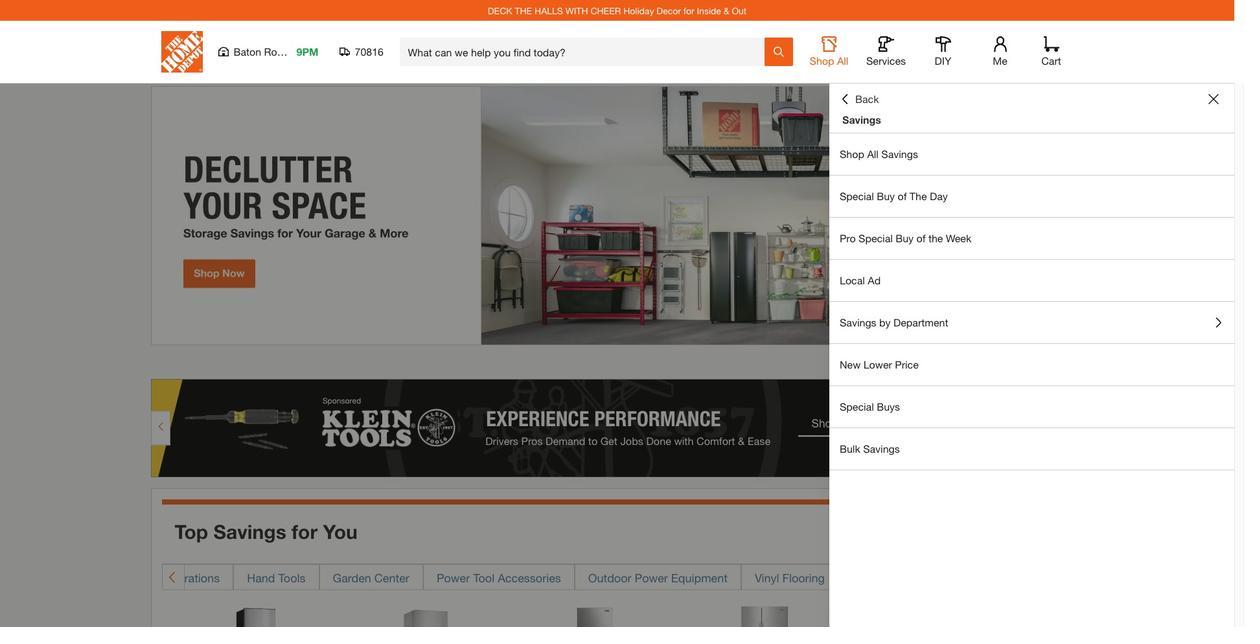 Task type: vqa. For each thing, say whether or not it's contained in the screenshot.
&
yes



Task type: locate. For each thing, give the bounding box(es) containing it.
buy inside special buy of the day link
[[877, 190, 895, 202]]

1 vertical spatial of
[[917, 232, 926, 244]]

me
[[993, 54, 1008, 67]]

diy button
[[922, 36, 964, 67]]

the
[[929, 232, 943, 244]]

price
[[895, 358, 919, 371]]

1 vertical spatial buy
[[896, 232, 914, 244]]

bulk savings
[[840, 443, 900, 455]]

cart link
[[1037, 36, 1066, 67]]

0 vertical spatial for
[[683, 5, 694, 16]]

1 vertical spatial shop
[[840, 148, 864, 160]]

0 vertical spatial buy
[[877, 190, 895, 202]]

buy
[[877, 190, 895, 202], [896, 232, 914, 244]]

special buy of the day
[[840, 190, 948, 202]]

buys
[[877, 400, 900, 413]]

0 horizontal spatial buy
[[877, 190, 895, 202]]

christmas
[[101, 571, 154, 585]]

department
[[894, 316, 948, 329]]

christmas decorations
[[101, 571, 220, 585]]

power
[[437, 571, 470, 585], [635, 571, 668, 585]]

top savings for you
[[175, 520, 358, 543]]

0 horizontal spatial for
[[292, 520, 318, 543]]

savings up hand
[[214, 520, 286, 543]]

of left the
[[917, 232, 926, 244]]

power right outdoor
[[635, 571, 668, 585]]

0 horizontal spatial power
[[437, 571, 470, 585]]

0 horizontal spatial of
[[898, 190, 907, 202]]

special right pro
[[859, 232, 893, 244]]

with
[[566, 5, 588, 16]]

1 horizontal spatial power
[[635, 571, 668, 585]]

shop for shop all savings
[[840, 148, 864, 160]]

0 vertical spatial special
[[840, 190, 874, 202]]

decor
[[657, 5, 681, 16]]

all for shop all
[[837, 54, 849, 67]]

savings inside button
[[840, 316, 876, 329]]

savings left by
[[840, 316, 876, 329]]

garden center button
[[319, 564, 423, 590]]

1 vertical spatial all
[[867, 148, 879, 160]]

0 horizontal spatial all
[[837, 54, 849, 67]]

lower
[[864, 358, 892, 371]]

buy left the on the right of page
[[877, 190, 895, 202]]

for
[[683, 5, 694, 16], [292, 520, 318, 543]]

all for shop all savings
[[867, 148, 879, 160]]

shop
[[810, 54, 834, 67], [840, 148, 864, 160]]

savings
[[842, 113, 881, 126], [881, 148, 918, 160], [840, 316, 876, 329], [863, 443, 900, 455], [214, 520, 286, 543]]

savings up special buy of the day
[[881, 148, 918, 160]]

all up special buy of the day
[[867, 148, 879, 160]]

power tool accessories button
[[423, 564, 575, 590]]

accessories
[[498, 571, 561, 585]]

What can we help you find today? search field
[[408, 38, 764, 65]]

local ad link
[[829, 260, 1234, 301]]

all inside button
[[837, 54, 849, 67]]

buy left the
[[896, 232, 914, 244]]

1 horizontal spatial of
[[917, 232, 926, 244]]

special up pro
[[840, 190, 874, 202]]

0 vertical spatial all
[[837, 54, 849, 67]]

36 in. 24.9 cu. ft. side by side refrigerator in fingerprint resistant stainless steel image
[[716, 603, 813, 627]]

all
[[837, 54, 849, 67], [867, 148, 879, 160]]

shop inside button
[[810, 54, 834, 67]]

vinyl flooring button
[[741, 564, 838, 590]]

2 vertical spatial special
[[840, 400, 874, 413]]

of left the on the right of page
[[898, 190, 907, 202]]

decorations
[[157, 571, 220, 585]]

menu containing shop all savings
[[829, 133, 1234, 470]]

0 horizontal spatial shop
[[810, 54, 834, 67]]

1 horizontal spatial buy
[[896, 232, 914, 244]]

baton
[[234, 45, 261, 58]]

shop inside "link"
[[840, 148, 864, 160]]

0 vertical spatial shop
[[810, 54, 834, 67]]

power left tool
[[437, 571, 470, 585]]

garden center
[[333, 571, 409, 585]]

7.3 cu. ft. 2-door mini fridge in platinum steel with freezer image
[[546, 603, 644, 627]]

0 vertical spatial of
[[898, 190, 907, 202]]

outdoor
[[588, 571, 632, 585]]

18.7 cu. ft. bottom freezer refrigerator in stainless steel image
[[377, 603, 474, 627]]

special inside 'link'
[[840, 400, 874, 413]]

by
[[879, 316, 891, 329]]

halls
[[535, 5, 563, 16]]

of
[[898, 190, 907, 202], [917, 232, 926, 244]]

special left buys
[[840, 400, 874, 413]]

all up back button
[[837, 54, 849, 67]]

shop down back button
[[840, 148, 864, 160]]

2 power from the left
[[635, 571, 668, 585]]

equipment
[[671, 571, 728, 585]]

1 horizontal spatial all
[[867, 148, 879, 160]]

special
[[840, 190, 874, 202], [859, 232, 893, 244], [840, 400, 874, 413]]

shop left services
[[810, 54, 834, 67]]

all inside "link"
[[867, 148, 879, 160]]

for left inside
[[683, 5, 694, 16]]

for left you
[[292, 520, 318, 543]]

garden
[[333, 571, 371, 585]]

1 horizontal spatial shop
[[840, 148, 864, 160]]

70816 button
[[339, 45, 384, 58]]

1 vertical spatial for
[[292, 520, 318, 543]]

shop all button
[[808, 36, 850, 67]]

pro special buy of the week
[[840, 232, 972, 244]]

special for buy
[[840, 190, 874, 202]]

back arrow image
[[168, 571, 178, 584]]

savings down back button
[[842, 113, 881, 126]]

menu
[[829, 133, 1234, 470]]



Task type: describe. For each thing, give the bounding box(es) containing it.
outdoor power equipment
[[588, 571, 728, 585]]

deck the halls with cheer holiday decor for inside & out link
[[488, 5, 747, 16]]

services button
[[865, 36, 907, 67]]

shop for shop all
[[810, 54, 834, 67]]

christmas decorations button
[[87, 564, 233, 590]]

special buys
[[840, 400, 900, 413]]

rouge
[[264, 45, 294, 58]]

shop all
[[810, 54, 849, 67]]

7.1 cu. ft. top freezer refrigerator in stainless steel look image
[[207, 603, 305, 627]]

cheer
[[591, 5, 621, 16]]

local
[[840, 274, 865, 286]]

baton rouge 9pm
[[234, 45, 319, 58]]

new lower price link
[[829, 344, 1234, 386]]

back
[[855, 93, 879, 105]]

vinyl flooring
[[755, 571, 825, 585]]

flooring
[[783, 571, 825, 585]]

tools
[[278, 571, 306, 585]]

power tool accessories
[[437, 571, 561, 585]]

back button
[[840, 93, 879, 106]]

deck
[[488, 5, 512, 16]]

bulk savings link
[[829, 428, 1234, 470]]

you
[[323, 520, 358, 543]]

deck the halls with cheer holiday decor for inside & out
[[488, 5, 747, 16]]

shop all savings
[[840, 148, 918, 160]]

outdoor power equipment button
[[575, 564, 741, 590]]

feedback link image
[[1227, 219, 1244, 289]]

local ad
[[840, 274, 881, 286]]

savings right the bulk
[[863, 443, 900, 455]]

savings by department button
[[829, 302, 1234, 343]]

week
[[946, 232, 972, 244]]

special buy of the day link
[[829, 176, 1234, 217]]

cart
[[1042, 54, 1061, 67]]

pro
[[840, 232, 856, 244]]

the home depot logo image
[[161, 31, 203, 73]]

center
[[374, 571, 409, 585]]

70816
[[355, 45, 384, 58]]

special for buys
[[840, 400, 874, 413]]

hand tools button
[[233, 564, 319, 590]]

1 vertical spatial special
[[859, 232, 893, 244]]

inside
[[697, 5, 721, 16]]

hand
[[247, 571, 275, 585]]

savings by department
[[840, 316, 948, 329]]

top
[[175, 520, 208, 543]]

buy inside pro special buy of the week link
[[896, 232, 914, 244]]

vinyl
[[755, 571, 779, 585]]

new
[[840, 358, 861, 371]]

shop all savings link
[[829, 133, 1234, 175]]

9pm
[[296, 45, 319, 58]]

day
[[930, 190, 948, 202]]

the
[[515, 5, 532, 16]]

bulk
[[840, 443, 860, 455]]

1 power from the left
[[437, 571, 470, 585]]

hand tools
[[247, 571, 306, 585]]

tool
[[473, 571, 495, 585]]

me button
[[979, 36, 1021, 67]]

img for declutter your space storage savings for your garage & more image
[[151, 86, 1084, 345]]

services
[[866, 54, 906, 67]]

the
[[910, 190, 927, 202]]

pro special buy of the week link
[[829, 218, 1234, 259]]

special buys link
[[829, 386, 1234, 428]]

ad
[[868, 274, 881, 286]]

1 horizontal spatial for
[[683, 5, 694, 16]]

savings inside "link"
[[881, 148, 918, 160]]

holiday
[[624, 5, 654, 16]]

new lower price
[[840, 358, 919, 371]]

drawer close image
[[1209, 94, 1219, 104]]

&
[[724, 5, 729, 16]]

diy
[[935, 54, 952, 67]]

out
[[732, 5, 747, 16]]



